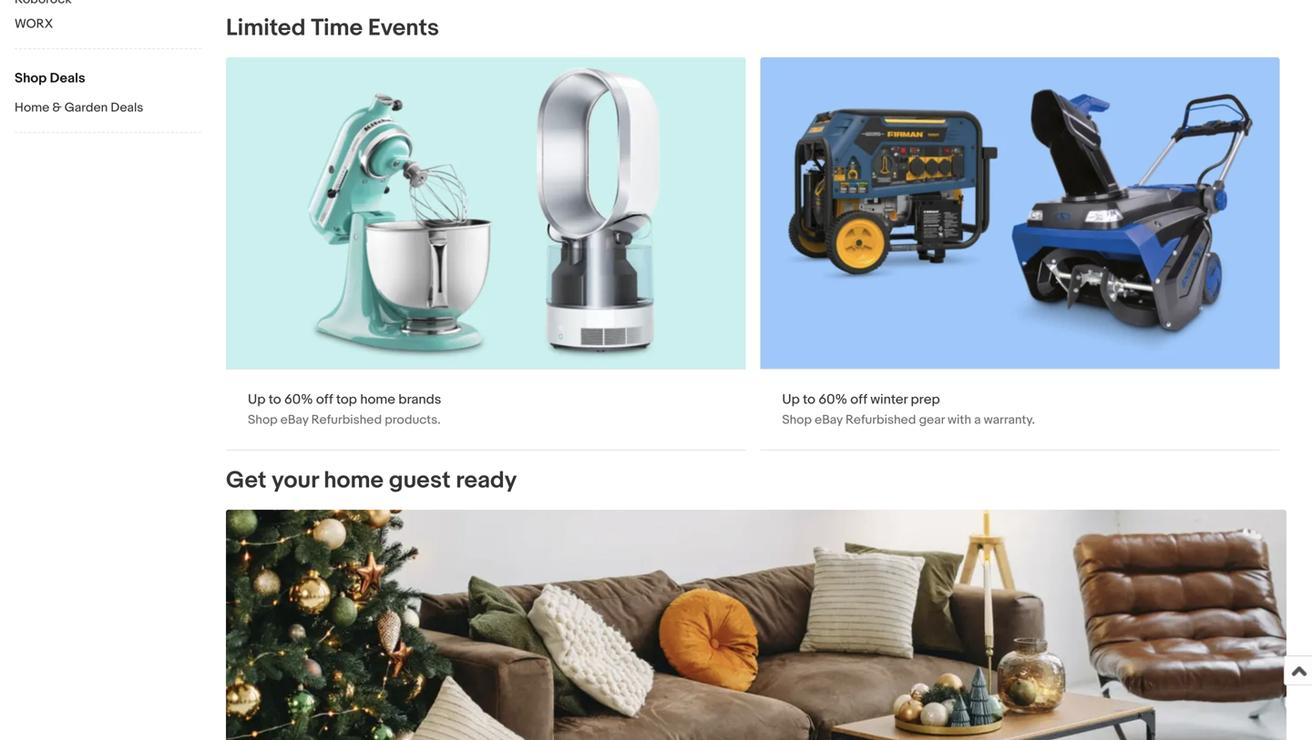 Task type: vqa. For each thing, say whether or not it's contained in the screenshot.
rightmost off
yes



Task type: describe. For each thing, give the bounding box(es) containing it.
top
[[336, 392, 357, 408]]

shop inside the up to 60% off top home brands shop ebay refurbished products.
[[248, 413, 278, 428]]

events
[[368, 14, 439, 42]]

get your home guest ready
[[226, 467, 517, 495]]

refurbished inside up to 60% off winter prep shop ebay refurbished gear with a warranty.
[[846, 413, 916, 428]]

winter
[[871, 392, 908, 408]]

ebay inside the up to 60% off top home brands shop ebay refurbished products.
[[281, 413, 308, 428]]

deals inside home & garden deals link
[[111, 100, 143, 116]]

0 horizontal spatial shop
[[15, 70, 47, 87]]

up for up to 60% off winter prep
[[782, 392, 800, 408]]

off for winter
[[851, 392, 868, 408]]

home inside the up to 60% off top home brands shop ebay refurbished products.
[[360, 392, 396, 408]]

limited time events
[[226, 14, 439, 42]]

limited
[[226, 14, 306, 42]]

worx
[[15, 16, 53, 32]]

worx link
[[15, 16, 201, 34]]

guest
[[389, 467, 451, 495]]

to for up to 60% off top home brands
[[269, 392, 281, 408]]

shop inside up to 60% off winter prep shop ebay refurbished gear with a warranty.
[[782, 413, 812, 428]]

1 vertical spatial home
[[324, 467, 384, 495]]

60% for winter
[[819, 392, 848, 408]]

refurbished inside the up to 60% off top home brands shop ebay refurbished products.
[[311, 413, 382, 428]]

up to 60% off winter prep shop ebay refurbished gear with a warranty.
[[782, 392, 1035, 428]]

shop deals
[[15, 70, 85, 87]]



Task type: locate. For each thing, give the bounding box(es) containing it.
1 horizontal spatial ebay
[[815, 413, 843, 428]]

1 up from the left
[[248, 392, 266, 408]]

off left top
[[316, 392, 333, 408]]

your
[[272, 467, 319, 495]]

ebay inside up to 60% off winter prep shop ebay refurbished gear with a warranty.
[[815, 413, 843, 428]]

a
[[974, 413, 981, 428]]

products.
[[385, 413, 441, 428]]

to left top
[[269, 392, 281, 408]]

2 refurbished from the left
[[846, 413, 916, 428]]

ebay
[[281, 413, 308, 428], [815, 413, 843, 428]]

60% for top
[[284, 392, 313, 408]]

0 horizontal spatial off
[[316, 392, 333, 408]]

60% left the winter
[[819, 392, 848, 408]]

deals right garden
[[111, 100, 143, 116]]

1 60% from the left
[[284, 392, 313, 408]]

0 horizontal spatial refurbished
[[311, 413, 382, 428]]

home & garden deals
[[15, 100, 143, 116]]

refurbished
[[311, 413, 382, 428], [846, 413, 916, 428]]

refurbished down top
[[311, 413, 382, 428]]

1 vertical spatial deals
[[111, 100, 143, 116]]

to for up to 60% off winter prep
[[803, 392, 816, 408]]

shop
[[15, 70, 47, 87], [248, 413, 278, 428], [782, 413, 812, 428]]

2 horizontal spatial shop
[[782, 413, 812, 428]]

1 horizontal spatial off
[[851, 392, 868, 408]]

garden
[[64, 100, 108, 116]]

1 horizontal spatial deals
[[111, 100, 143, 116]]

&
[[52, 100, 62, 116]]

ready
[[456, 467, 517, 495]]

1 horizontal spatial to
[[803, 392, 816, 408]]

up inside the up to 60% off top home brands shop ebay refurbished products.
[[248, 392, 266, 408]]

1 refurbished from the left
[[311, 413, 382, 428]]

0 horizontal spatial ebay
[[281, 413, 308, 428]]

60% inside the up to 60% off top home brands shop ebay refurbished products.
[[284, 392, 313, 408]]

up inside up to 60% off winter prep shop ebay refurbished gear with a warranty.
[[782, 392, 800, 408]]

1 horizontal spatial refurbished
[[846, 413, 916, 428]]

None text field
[[226, 57, 746, 450], [760, 57, 1280, 450], [226, 511, 1287, 741], [226, 57, 746, 450], [760, 57, 1280, 450], [226, 511, 1287, 741]]

0 vertical spatial home
[[360, 392, 396, 408]]

off left the winter
[[851, 392, 868, 408]]

to
[[269, 392, 281, 408], [803, 392, 816, 408]]

time
[[311, 14, 363, 42]]

home
[[15, 100, 49, 116]]

to inside the up to 60% off top home brands shop ebay refurbished products.
[[269, 392, 281, 408]]

off inside the up to 60% off top home brands shop ebay refurbished products.
[[316, 392, 333, 408]]

refurbished down the winter
[[846, 413, 916, 428]]

0 horizontal spatial up
[[248, 392, 266, 408]]

gear
[[919, 413, 945, 428]]

prep
[[911, 392, 940, 408]]

deals
[[50, 70, 85, 87], [111, 100, 143, 116]]

home & garden deals link
[[15, 100, 201, 118]]

0 horizontal spatial 60%
[[284, 392, 313, 408]]

2 60% from the left
[[819, 392, 848, 408]]

to inside up to 60% off winter prep shop ebay refurbished gear with a warranty.
[[803, 392, 816, 408]]

with
[[948, 413, 972, 428]]

off for top
[[316, 392, 333, 408]]

60% left top
[[284, 392, 313, 408]]

home right top
[[360, 392, 396, 408]]

2 to from the left
[[803, 392, 816, 408]]

1 horizontal spatial 60%
[[819, 392, 848, 408]]

0 horizontal spatial deals
[[50, 70, 85, 87]]

up to 60% off top home brands shop ebay refurbished products.
[[248, 392, 442, 428]]

0 vertical spatial deals
[[50, 70, 85, 87]]

1 to from the left
[[269, 392, 281, 408]]

1 off from the left
[[316, 392, 333, 408]]

off
[[316, 392, 333, 408], [851, 392, 868, 408]]

up for up to 60% off top home brands
[[248, 392, 266, 408]]

deals up &
[[50, 70, 85, 87]]

1 horizontal spatial shop
[[248, 413, 278, 428]]

warranty.
[[984, 413, 1035, 428]]

1 horizontal spatial up
[[782, 392, 800, 408]]

1 ebay from the left
[[281, 413, 308, 428]]

get
[[226, 467, 267, 495]]

60% inside up to 60% off winter prep shop ebay refurbished gear with a warranty.
[[819, 392, 848, 408]]

2 ebay from the left
[[815, 413, 843, 428]]

off inside up to 60% off winter prep shop ebay refurbished gear with a warranty.
[[851, 392, 868, 408]]

2 up from the left
[[782, 392, 800, 408]]

60%
[[284, 392, 313, 408], [819, 392, 848, 408]]

to left the winter
[[803, 392, 816, 408]]

0 horizontal spatial to
[[269, 392, 281, 408]]

up
[[248, 392, 266, 408], [782, 392, 800, 408]]

brands
[[399, 392, 442, 408]]

home right your in the bottom left of the page
[[324, 467, 384, 495]]

home
[[360, 392, 396, 408], [324, 467, 384, 495]]

2 off from the left
[[851, 392, 868, 408]]



